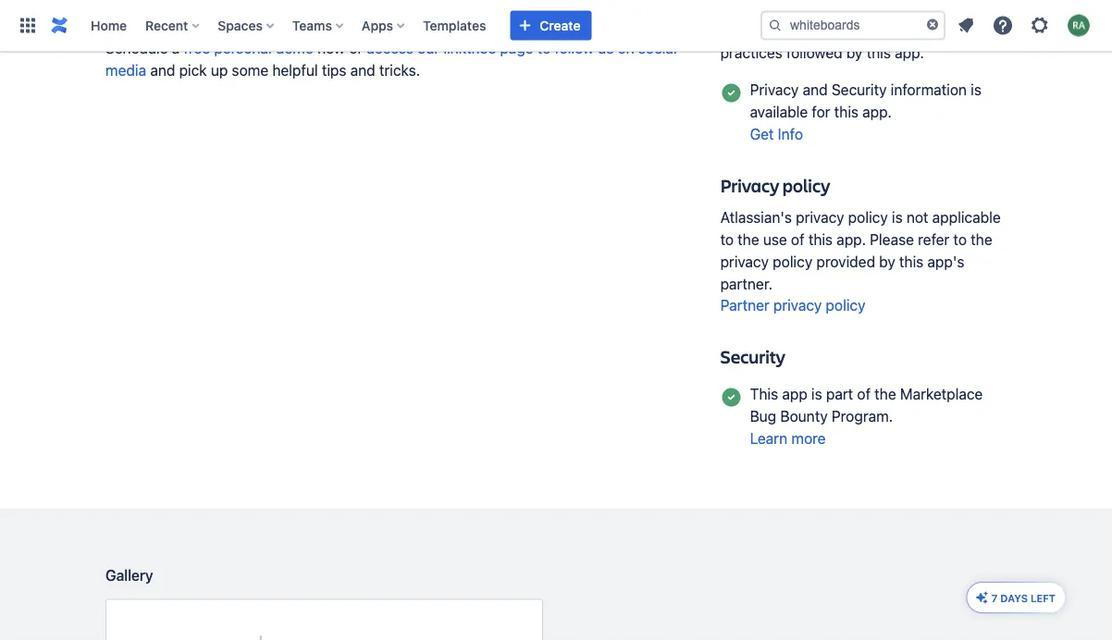 Task type: vqa. For each thing, say whether or not it's contained in the screenshot.
topmost status icon
yes



Task type: describe. For each thing, give the bounding box(es) containing it.
templates link
[[418, 11, 492, 40]]

information
[[891, 80, 968, 98]]

left
[[1031, 593, 1056, 605]]

spaces
[[218, 18, 263, 33]]

home
[[91, 18, 127, 33]]

for
[[812, 103, 831, 120]]

0 vertical spatial privacy
[[796, 208, 845, 226]]

us
[[598, 39, 614, 57]]

0 horizontal spatial the
[[738, 230, 760, 248]]

recent button
[[140, 11, 207, 40]]

templates
[[423, 18, 486, 33]]

security inside "privacy and security information is available for this app. get info"
[[832, 80, 887, 98]]

is inside atlassian's privacy policy is not applicable to the use of this app. please refer to the privacy policy provided by this app's partner. partner privacy policy
[[893, 208, 903, 226]]

tricks.
[[380, 62, 420, 79]]

get
[[750, 125, 775, 142]]

a
[[172, 39, 180, 57]]

access
[[367, 39, 414, 57]]

and pick up some helpful tips and tricks.
[[146, 62, 420, 79]]

policy down use
[[773, 253, 813, 270]]

policy up please
[[849, 208, 889, 226]]

privacy policy
[[721, 173, 831, 197]]

create
[[540, 18, 581, 33]]

1 vertical spatial this
[[809, 230, 833, 248]]

partner.
[[721, 275, 773, 292]]

to inside access our linktr.ee page to follow us on social media
[[538, 39, 551, 57]]

spaces button
[[212, 11, 281, 40]]

app. inside "privacy and security information is available for this app. get info"
[[863, 103, 892, 120]]

settings icon image
[[1030, 14, 1052, 37]]

appswitcher icon image
[[17, 14, 39, 37]]

7
[[992, 593, 998, 605]]

premium icon image
[[976, 591, 990, 606]]

app
[[783, 385, 808, 403]]

free
[[184, 39, 210, 57]]

app. inside atlassian's privacy policy is not applicable to the use of this app. please refer to the privacy policy provided by this app's partner. partner privacy policy
[[837, 230, 867, 248]]

privacy for privacy and security information is available for this app. get info
[[750, 80, 799, 98]]

of inside this app is part of the marketplace bug bounty program. learn more
[[858, 385, 871, 403]]

social
[[639, 39, 677, 57]]

tips
[[322, 62, 347, 79]]

notification icon image
[[956, 14, 978, 37]]

bounty
[[781, 408, 828, 425]]

1 horizontal spatial to
[[721, 230, 734, 248]]

get info link
[[750, 125, 804, 142]]

0 horizontal spatial and
[[150, 62, 175, 79]]

your profile and preferences image
[[1068, 14, 1091, 37]]

this inside "privacy and security information is available for this app. get info"
[[835, 103, 859, 120]]

refer
[[919, 230, 950, 248]]

free personal demo link
[[184, 39, 314, 57]]

privacy and security information is available for this app. get info
[[750, 80, 982, 142]]

policy down info
[[783, 173, 831, 197]]

schedule
[[106, 39, 168, 57]]

on
[[618, 39, 635, 57]]

more
[[792, 430, 826, 447]]

status icon image for this
[[721, 387, 743, 409]]

applicable
[[933, 208, 1002, 226]]



Task type: locate. For each thing, give the bounding box(es) containing it.
this app is part of the marketplace bug bounty program. learn more
[[750, 385, 984, 447]]

is right the app
[[812, 385, 823, 403]]

app. right for
[[863, 103, 892, 120]]

clear search session image
[[926, 17, 941, 32]]

privacy up partner.
[[721, 253, 769, 270]]

7 days left button
[[968, 583, 1066, 613]]

teams button
[[287, 11, 351, 40]]

to
[[538, 39, 551, 57], [721, 230, 734, 248], [954, 230, 968, 248]]

banner containing home
[[0, 0, 1113, 52]]

1 vertical spatial app.
[[837, 230, 867, 248]]

help icon image
[[993, 14, 1015, 37]]

1 horizontal spatial the
[[875, 385, 897, 403]]

1 vertical spatial of
[[858, 385, 871, 403]]

apps
[[362, 18, 394, 33]]

schedule a free personal demo now or
[[106, 39, 367, 57]]

0 vertical spatial app.
[[863, 103, 892, 120]]

0 vertical spatial this
[[835, 103, 859, 120]]

privacy up provided
[[796, 208, 845, 226]]

this
[[835, 103, 859, 120], [809, 230, 833, 248], [900, 253, 924, 270]]

app. up provided
[[837, 230, 867, 248]]

is right information
[[971, 80, 982, 98]]

security
[[832, 80, 887, 98], [721, 345, 786, 369]]

access our linktr.ee page to follow us on social media
[[106, 39, 677, 79]]

page
[[500, 39, 534, 57]]

or
[[349, 39, 363, 57]]

program.
[[832, 408, 894, 425]]

and up for
[[803, 80, 828, 98]]

1 status icon image from the top
[[721, 82, 743, 104]]

to down atlassian's
[[721, 230, 734, 248]]

some
[[232, 62, 269, 79]]

helpful
[[273, 62, 318, 79]]

access our linktr.ee page to follow us on social media link
[[106, 39, 677, 79]]

of right use
[[792, 230, 805, 248]]

and down 'a'
[[150, 62, 175, 79]]

2 horizontal spatial and
[[803, 80, 828, 98]]

follow
[[555, 39, 595, 57]]

privacy up atlassian's
[[721, 173, 780, 197]]

info
[[778, 125, 804, 142]]

now
[[318, 39, 345, 57]]

2 status icon image from the top
[[721, 387, 743, 409]]

and inside "privacy and security information is available for this app. get info"
[[803, 80, 828, 98]]

0 vertical spatial security
[[832, 80, 887, 98]]

bug
[[750, 408, 777, 425]]

status icon image for privacy
[[721, 82, 743, 104]]

by
[[880, 253, 896, 270]]

apps button
[[356, 11, 412, 40]]

provided
[[817, 253, 876, 270]]

is
[[971, 80, 982, 98], [893, 208, 903, 226], [812, 385, 823, 403]]

demo
[[276, 39, 314, 57]]

linktr.ee
[[444, 39, 496, 57]]

global element
[[11, 0, 757, 51]]

gallery
[[106, 567, 153, 584]]

this up provided
[[809, 230, 833, 248]]

not
[[907, 208, 929, 226]]

learn
[[750, 430, 788, 447]]

use
[[764, 230, 788, 248]]

partner
[[721, 297, 770, 314]]

1 horizontal spatial this
[[835, 103, 859, 120]]

the down applicable
[[971, 230, 993, 248]]

the
[[738, 230, 760, 248], [971, 230, 993, 248], [875, 385, 897, 403]]

0 horizontal spatial this
[[809, 230, 833, 248]]

security up this
[[721, 345, 786, 369]]

our
[[418, 39, 440, 57]]

1 vertical spatial is
[[893, 208, 903, 226]]

1 vertical spatial privacy
[[721, 173, 780, 197]]

is left not
[[893, 208, 903, 226]]

2 horizontal spatial to
[[954, 230, 968, 248]]

is inside this app is part of the marketplace bug bounty program. learn more
[[812, 385, 823, 403]]

policy
[[783, 173, 831, 197], [849, 208, 889, 226], [773, 253, 813, 270], [826, 297, 866, 314]]

this right for
[[835, 103, 859, 120]]

and down or
[[351, 62, 376, 79]]

is inside "privacy and security information is available for this app. get info"
[[971, 80, 982, 98]]

2 vertical spatial this
[[900, 253, 924, 270]]

app.
[[863, 103, 892, 120], [837, 230, 867, 248]]

0 horizontal spatial security
[[721, 345, 786, 369]]

app's
[[928, 253, 965, 270]]

up
[[211, 62, 228, 79]]

2 vertical spatial is
[[812, 385, 823, 403]]

personal
[[214, 39, 272, 57]]

1 vertical spatial status icon image
[[721, 387, 743, 409]]

search image
[[768, 18, 783, 33]]

0 vertical spatial is
[[971, 80, 982, 98]]

home link
[[85, 11, 132, 40]]

the inside this app is part of the marketplace bug bounty program. learn more
[[875, 385, 897, 403]]

Search field
[[761, 11, 946, 40]]

this right by at the right of page
[[900, 253, 924, 270]]

recent
[[145, 18, 188, 33]]

partner privacy policy link
[[721, 297, 866, 314]]

2 vertical spatial privacy
[[774, 297, 822, 314]]

0 horizontal spatial is
[[812, 385, 823, 403]]

0 horizontal spatial of
[[792, 230, 805, 248]]

0 horizontal spatial to
[[538, 39, 551, 57]]

privacy
[[796, 208, 845, 226], [721, 253, 769, 270], [774, 297, 822, 314]]

part
[[827, 385, 854, 403]]

banner
[[0, 0, 1113, 52]]

1 vertical spatial security
[[721, 345, 786, 369]]

status icon image left this
[[721, 387, 743, 409]]

2 horizontal spatial this
[[900, 253, 924, 270]]

please
[[870, 230, 915, 248]]

of up "program."
[[858, 385, 871, 403]]

create button
[[511, 11, 592, 40]]

security down search field
[[832, 80, 887, 98]]

0 vertical spatial privacy
[[750, 80, 799, 98]]

status icon image left 'available'
[[721, 82, 743, 104]]

the up "program."
[[875, 385, 897, 403]]

1 horizontal spatial of
[[858, 385, 871, 403]]

status icon image
[[721, 82, 743, 104], [721, 387, 743, 409]]

privacy
[[750, 80, 799, 98], [721, 173, 780, 197]]

available
[[750, 103, 809, 120]]

0 vertical spatial status icon image
[[721, 82, 743, 104]]

2 horizontal spatial is
[[971, 80, 982, 98]]

atlassian's privacy policy is not applicable to the use of this app. please refer to the privacy policy provided by this app's partner. partner privacy policy
[[721, 208, 1002, 314]]

7 days left
[[992, 593, 1056, 605]]

and
[[150, 62, 175, 79], [351, 62, 376, 79], [803, 80, 828, 98]]

1 horizontal spatial security
[[832, 80, 887, 98]]

of
[[792, 230, 805, 248], [858, 385, 871, 403]]

to down applicable
[[954, 230, 968, 248]]

1 vertical spatial privacy
[[721, 253, 769, 270]]

marketplace
[[901, 385, 984, 403]]

this
[[750, 385, 779, 403]]

privacy for privacy policy
[[721, 173, 780, 197]]

pick
[[179, 62, 207, 79]]

privacy up 'available'
[[750, 80, 799, 98]]

atlassian's
[[721, 208, 793, 226]]

0 vertical spatial of
[[792, 230, 805, 248]]

1 horizontal spatial and
[[351, 62, 376, 79]]

confluence image
[[48, 14, 70, 37], [48, 14, 70, 37]]

media
[[106, 62, 146, 79]]

2 horizontal spatial the
[[971, 230, 993, 248]]

teams
[[292, 18, 332, 33]]

policy down provided
[[826, 297, 866, 314]]

learn more link
[[750, 430, 826, 447]]

of inside atlassian's privacy policy is not applicable to the use of this app. please refer to the privacy policy provided by this app's partner. partner privacy policy
[[792, 230, 805, 248]]

to right page
[[538, 39, 551, 57]]

1 horizontal spatial is
[[893, 208, 903, 226]]

days
[[1001, 593, 1029, 605]]

privacy inside "privacy and security information is available for this app. get info"
[[750, 80, 799, 98]]

privacy right partner
[[774, 297, 822, 314]]

the down atlassian's
[[738, 230, 760, 248]]



